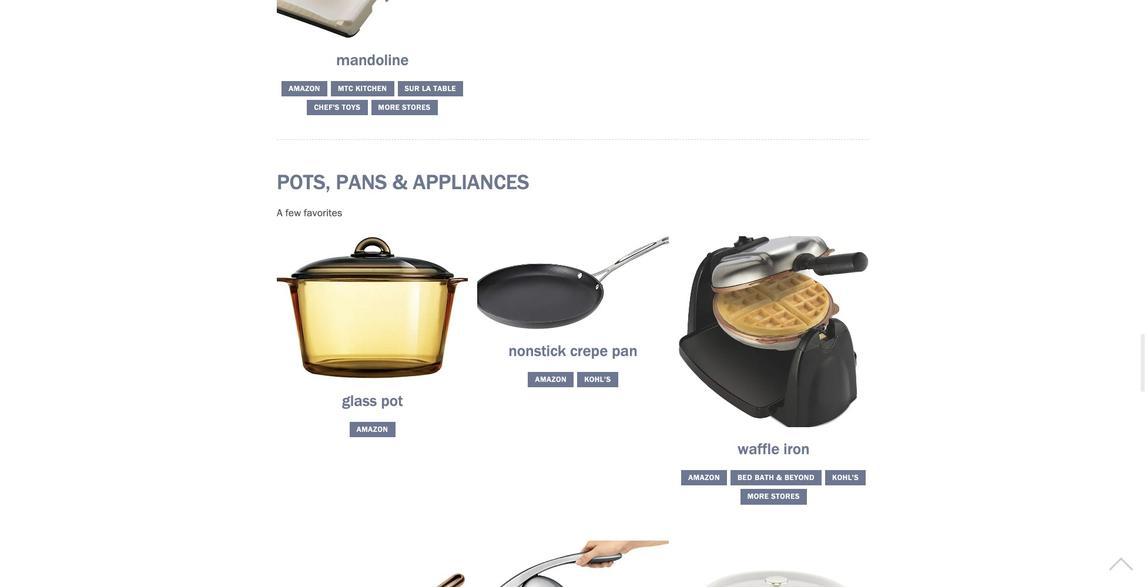 Task type: vqa. For each thing, say whether or not it's contained in the screenshot.
the Popular Right Now
no



Task type: locate. For each thing, give the bounding box(es) containing it.
kohl's right beyond at the bottom right of the page
[[833, 474, 860, 482]]

None search field
[[55, 28, 1057, 64]]

sur la table link
[[398, 81, 464, 97]]

amazon left bed
[[689, 474, 721, 482]]

& right bath
[[777, 474, 783, 482]]

1 horizontal spatial more
[[748, 493, 770, 501]]

mtc kitchen
[[338, 84, 387, 93]]

pot
[[381, 391, 403, 410]]

amazon up chef's
[[289, 84, 320, 93]]

0 horizontal spatial more stores link
[[371, 100, 438, 115]]

0 vertical spatial kohl's
[[585, 375, 611, 384]]

1 horizontal spatial stores
[[772, 493, 801, 501]]

more
[[379, 103, 400, 112], [748, 493, 770, 501]]

&
[[393, 170, 408, 195], [777, 474, 783, 482]]

0 vertical spatial more
[[379, 103, 400, 112]]

kohl's
[[585, 375, 611, 384], [833, 474, 860, 482]]

amazon link
[[282, 81, 328, 97], [528, 372, 574, 388], [350, 422, 396, 438], [682, 471, 728, 486]]

0 horizontal spatial more stores
[[379, 103, 431, 112]]

0 vertical spatial &
[[393, 170, 408, 195]]

nonstick crepe pan
[[509, 341, 638, 361]]

1 vertical spatial more stores link
[[741, 490, 808, 505]]

more stores link down 'bed bath & beyond' link
[[741, 490, 808, 505]]

amazon link down glass pot
[[350, 422, 396, 438]]

1 horizontal spatial kohl's
[[833, 474, 860, 482]]

a few favorites
[[277, 206, 343, 219]]

amazon link up chef's
[[282, 81, 328, 97]]

stores
[[402, 103, 431, 112], [772, 493, 801, 501]]

0 vertical spatial more stores
[[379, 103, 431, 112]]

few
[[286, 206, 301, 219]]

more down bath
[[748, 493, 770, 501]]

iron
[[784, 440, 810, 459]]

more stores down sur
[[379, 103, 431, 112]]

1 vertical spatial stores
[[772, 493, 801, 501]]

amazon
[[289, 84, 320, 93], [536, 375, 567, 384], [357, 425, 389, 434], [689, 474, 721, 482]]

& right 'pans' on the top
[[393, 170, 408, 195]]

amazon link for glass pot
[[350, 422, 396, 438]]

amazon for waffle iron
[[689, 474, 721, 482]]

more stores
[[379, 103, 431, 112], [748, 493, 801, 501]]

kohl's down crepe
[[585, 375, 611, 384]]

kohl's link right beyond at the bottom right of the page
[[826, 471, 867, 486]]

amazon down glass pot
[[357, 425, 389, 434]]

0 horizontal spatial kohl's
[[585, 375, 611, 384]]

1 horizontal spatial kohl's link
[[826, 471, 867, 486]]

nonstick
[[509, 341, 567, 361]]

1 horizontal spatial more stores
[[748, 493, 801, 501]]

1 vertical spatial more stores
[[748, 493, 801, 501]]

amazon for glass pot
[[357, 425, 389, 434]]

0 vertical spatial stores
[[402, 103, 431, 112]]

bed bath & beyond link
[[731, 471, 822, 486]]

kohl's link
[[578, 372, 618, 388], [826, 471, 867, 486]]

glass
[[342, 391, 377, 410]]

mtc kitchen link
[[331, 81, 394, 97]]

a
[[277, 206, 283, 219]]

amazon link down nonstick at the bottom
[[528, 372, 574, 388]]

kohl's link down crepe
[[578, 372, 618, 388]]

sur
[[405, 84, 420, 93]]

toys
[[342, 103, 361, 112]]

& for bath
[[777, 474, 783, 482]]

stores down sur
[[402, 103, 431, 112]]

0 vertical spatial kohl's link
[[578, 372, 618, 388]]

1 vertical spatial kohl's
[[833, 474, 860, 482]]

more stores link
[[371, 100, 438, 115], [741, 490, 808, 505]]

kohl's for the topmost kohl's link
[[585, 375, 611, 384]]

waffle
[[738, 440, 780, 459]]

beyond
[[785, 474, 815, 482]]

amazon down nonstick at the bottom
[[536, 375, 567, 384]]

0 horizontal spatial stores
[[402, 103, 431, 112]]

stores down 'bed bath & beyond' link
[[772, 493, 801, 501]]

1 horizontal spatial &
[[777, 474, 783, 482]]

pans
[[336, 170, 387, 195]]

amazon link left bed
[[682, 471, 728, 486]]

more stores link down sur
[[371, 100, 438, 115]]

more stores down 'bed bath & beyond' link
[[748, 493, 801, 501]]

more down kitchen
[[379, 103, 400, 112]]

0 horizontal spatial kohl's link
[[578, 372, 618, 388]]

appliances
[[413, 170, 530, 195]]

0 horizontal spatial &
[[393, 170, 408, 195]]

1 vertical spatial &
[[777, 474, 783, 482]]



Task type: describe. For each thing, give the bounding box(es) containing it.
0 vertical spatial more stores link
[[371, 100, 438, 115]]

pots,
[[277, 170, 331, 195]]

favorites
[[304, 206, 343, 219]]

more stores for more stores link to the right
[[748, 493, 801, 501]]

1 horizontal spatial more stores link
[[741, 490, 808, 505]]

chef's toys link
[[307, 100, 368, 115]]

amazon for nonstick crepe pan
[[536, 375, 567, 384]]

sur la table
[[405, 84, 457, 93]]

mtc
[[338, 84, 354, 93]]

glass pot
[[342, 391, 403, 410]]

table
[[434, 84, 457, 93]]

kohl's for the bottom kohl's link
[[833, 474, 860, 482]]

bed bath & beyond
[[738, 474, 815, 482]]

bath
[[755, 474, 775, 482]]

waffle iron
[[738, 440, 810, 459]]

mandoline
[[336, 50, 409, 69]]

chef's toys
[[314, 103, 361, 112]]

more stores for more stores link to the top
[[379, 103, 431, 112]]

amazon link for waffle iron
[[682, 471, 728, 486]]

la
[[422, 84, 431, 93]]

chef's
[[314, 103, 340, 112]]

crepe
[[570, 341, 608, 361]]

0 horizontal spatial more
[[379, 103, 400, 112]]

1 vertical spatial more
[[748, 493, 770, 501]]

pots, pans & appliances
[[277, 170, 530, 195]]

amazon for mandoline
[[289, 84, 320, 93]]

kitchen
[[356, 84, 387, 93]]

bed
[[738, 474, 753, 482]]

pan
[[612, 341, 638, 361]]

1 vertical spatial kohl's link
[[826, 471, 867, 486]]

amazon link for mandoline
[[282, 81, 328, 97]]

amazon link for nonstick crepe pan
[[528, 372, 574, 388]]

& for pans
[[393, 170, 408, 195]]



